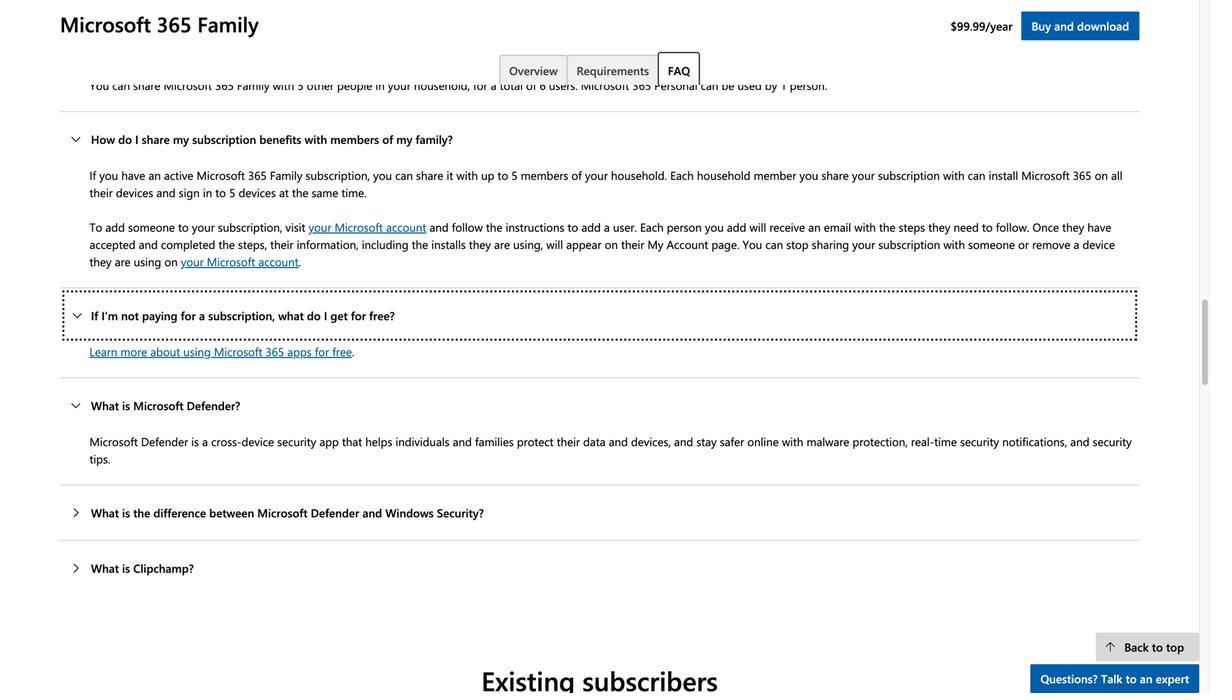 Task type: describe. For each thing, give the bounding box(es) containing it.
0 vertical spatial family
[[197, 10, 259, 38]]

share down microsoft 365 family
[[133, 77, 161, 93]]

1 vertical spatial account
[[258, 254, 299, 269]]

back to top
[[1125, 640, 1184, 655]]

and follow the instructions to add a user. each person you add will receive an email with the steps they need to follow. once they have accepted and completed the steps, their information, including the installs they are using, will appear on their my account page. you can stop sharing your subscription with someone or remove a device they are using on
[[90, 219, 1115, 269]]

appear
[[566, 237, 602, 252]]

i inside dropdown button
[[324, 308, 327, 323]]

1 vertical spatial subscription,
[[218, 219, 282, 235]]

subscription inside dropdown button
[[192, 131, 256, 147]]

do inside dropdown button
[[118, 131, 132, 147]]

if you have an active microsoft 365 family subscription, you can share it with up to 5 members of your household. each household member you share your subscription with can install microsoft 365 on all their devices and sign in to 5 devices at the same time.
[[90, 168, 1123, 200]]

1 horizontal spatial .
[[352, 344, 355, 360]]

defender inside "microsoft defender is a cross-device security app that helps individuals and families protect their data and devices, and stay safer online with malware protection, real-time security notifications, and security tips."
[[141, 434, 188, 450]]

in inside if you have an active microsoft 365 family subscription, you can share it with up to 5 members of your household. each household member you share your subscription with can install microsoft 365 on all their devices and sign in to 5 devices at the same time.
[[203, 185, 212, 200]]

an for if
[[148, 168, 161, 183]]

what for what is the difference between microsoft defender and windows security?
[[91, 505, 119, 521]]

1 horizontal spatial in
[[376, 77, 385, 93]]

free?
[[369, 308, 395, 323]]

what is clipchamp?
[[91, 561, 194, 576]]

top
[[1166, 640, 1184, 655]]

with inside "microsoft defender is a cross-device security app that helps individuals and families protect their data and devices, and stay safer online with malware protection, real-time security notifications, and security tips."
[[782, 434, 804, 450]]

personal
[[654, 77, 698, 93]]

have inside if you have an active microsoft 365 family subscription, you can share it with up to 5 members of your household. each household member you share your subscription with can install microsoft 365 on all their devices and sign in to 5 devices at the same time.
[[121, 168, 145, 183]]

defender inside dropdown button
[[311, 505, 359, 521]]

device inside "microsoft defender is a cross-device security app that helps individuals and families protect their data and devices, and stay safer online with malware protection, real-time security notifications, and security tips."
[[242, 434, 274, 450]]

0 horizontal spatial on
[[164, 254, 178, 269]]

can up how
[[112, 77, 130, 93]]

is for microsoft
[[122, 398, 130, 414]]

they down follow
[[469, 237, 491, 252]]

you can share microsoft 365 family with 5 other people in your household, for a total of 6 users. microsoft 365 personal can be used by 1 person.
[[90, 77, 827, 93]]

account
[[667, 237, 709, 252]]

their inside "microsoft defender is a cross-device security app that helps individuals and families protect their data and devices, and stay safer online with malware protection, real-time security notifications, and security tips."
[[557, 434, 580, 450]]

follow
[[452, 219, 483, 235]]

a inside "microsoft defender is a cross-device security app that helps individuals and families protect their data and devices, and stay safer online with malware protection, real-time security notifications, and security tips."
[[202, 434, 208, 450]]

overview link
[[499, 55, 568, 85]]

microsoft inside "microsoft defender is a cross-device security app that helps individuals and families protect their data and devices, and stay safer online with malware protection, real-time security notifications, and security tips."
[[90, 434, 138, 450]]

notifications,
[[1003, 434, 1067, 450]]

steps
[[899, 219, 925, 235]]

steps,
[[238, 237, 267, 252]]

0 vertical spatial are
[[494, 237, 510, 252]]

all
[[1111, 168, 1123, 183]]

what is the difference between microsoft defender and windows security?
[[91, 505, 484, 521]]

the up your microsoft account .
[[219, 237, 235, 252]]

and right notifications,
[[1071, 434, 1090, 450]]

and inside 'what is the difference between microsoft defender and windows security?' dropdown button
[[363, 505, 382, 521]]

household.
[[611, 168, 667, 183]]

questions? talk to an expert
[[1041, 671, 1189, 687]]

6
[[540, 77, 546, 93]]

you inside and follow the instructions to add a user. each person you add will receive an email with the steps they need to follow. once they have accepted and completed the steps, their information, including the installs they are using, will appear on their my account page. you can stop sharing your subscription with someone or remove a device they are using on
[[743, 237, 762, 252]]

benefits
[[259, 131, 301, 147]]

share inside dropdown button
[[142, 131, 170, 147]]

get
[[331, 308, 348, 323]]

their inside if you have an active microsoft 365 family subscription, you can share it with up to 5 members of your household. each household member you share your subscription with can install microsoft 365 on all their devices and sign in to 5 devices at the same time.
[[90, 185, 113, 200]]

to up completed at the left of page
[[178, 219, 189, 235]]

share up email
[[822, 168, 849, 183]]

learn more about using microsoft 365 apps for free .
[[90, 344, 355, 360]]

if i'm not paying for a subscription, what do i get for free? button
[[60, 289, 1140, 343]]

time
[[935, 434, 957, 450]]

members inside dropdown button
[[330, 131, 379, 147]]

the left steps
[[879, 219, 896, 235]]

device inside and follow the instructions to add a user. each person you add will receive an email with the steps they need to follow. once they have accepted and completed the steps, their information, including the installs they are using, will appear on their my account page. you can stop sharing your subscription with someone or remove a device they are using on
[[1083, 237, 1115, 252]]

each inside if you have an active microsoft 365 family subscription, you can share it with up to 5 members of your household. each household member you share your subscription with can install microsoft 365 on all their devices and sign in to 5 devices at the same time.
[[670, 168, 694, 183]]

remove
[[1032, 237, 1071, 252]]

1 vertical spatial on
[[605, 237, 618, 252]]

0 vertical spatial of
[[526, 77, 537, 93]]

questions? talk to an expert button
[[1031, 665, 1200, 694]]

you down how
[[99, 168, 118, 183]]

not
[[121, 308, 139, 323]]

0 horizontal spatial will
[[546, 237, 563, 252]]

including
[[362, 237, 409, 252]]

share left it
[[416, 168, 443, 183]]

3 security from the left
[[1093, 434, 1132, 450]]

apps
[[287, 344, 312, 360]]

i'm
[[101, 308, 118, 323]]

to left top
[[1152, 640, 1163, 655]]

security?
[[437, 505, 484, 521]]

app
[[319, 434, 339, 450]]

2 devices from the left
[[239, 185, 276, 200]]

have inside and follow the instructions to add a user. each person you add will receive an email with the steps they need to follow. once they have accepted and completed the steps, their information, including the installs they are using, will appear on their my account page. you can stop sharing your subscription with someone or remove a device they are using on
[[1088, 219, 1112, 235]]

for right get
[[351, 308, 366, 323]]

it
[[447, 168, 453, 183]]

time.
[[342, 185, 367, 200]]

using,
[[513, 237, 543, 252]]

what is microsoft defender?
[[91, 398, 240, 414]]

to right need
[[982, 219, 993, 235]]

sharing
[[812, 237, 849, 252]]

is for clipchamp?
[[122, 561, 130, 576]]

to right up
[[498, 168, 508, 183]]

if for if you have an active microsoft 365 family subscription, you can share it with up to 5 members of your household. each household member you share your subscription with can install microsoft 365 on all their devices and sign in to 5 devices at the same time.
[[90, 168, 96, 183]]

tips.
[[90, 451, 110, 467]]

and left the stay in the right of the page
[[674, 434, 693, 450]]

their down user.
[[621, 237, 645, 252]]

the right follow
[[486, 219, 503, 235]]

the left installs at the left top of the page
[[412, 237, 428, 252]]

helps
[[365, 434, 392, 450]]

is inside "microsoft defender is a cross-device security app that helps individuals and families protect their data and devices, and stay safer online with malware protection, real-time security notifications, and security tips."
[[191, 434, 199, 450]]

stay
[[697, 434, 717, 450]]

to
[[90, 219, 102, 235]]

subscription inside if you have an active microsoft 365 family subscription, you can share it with up to 5 members of your household. each household member you share your subscription with can install microsoft 365 on all their devices and sign in to 5 devices at the same time.
[[878, 168, 940, 183]]

what is the difference between microsoft defender and windows security? button
[[60, 486, 1140, 541]]

what for what is microsoft defender?
[[91, 398, 119, 414]]

how do i share my subscription benefits with members of my family?
[[91, 131, 453, 147]]

microsoft 365 family
[[60, 10, 259, 38]]

faq link
[[658, 52, 700, 86]]

$99.99/year
[[951, 18, 1013, 34]]

follow.
[[996, 219, 1030, 235]]

same
[[312, 185, 338, 200]]

can left be
[[701, 77, 719, 93]]

back to top link
[[1096, 633, 1200, 662]]

individuals
[[396, 434, 450, 450]]

that
[[342, 434, 362, 450]]

at
[[279, 185, 289, 200]]

i inside dropdown button
[[135, 131, 139, 147]]

other
[[307, 77, 334, 93]]

and left 'families'
[[453, 434, 472, 450]]

they right once
[[1062, 219, 1085, 235]]

active
[[164, 168, 193, 183]]

learn
[[90, 344, 117, 360]]

windows
[[385, 505, 434, 521]]

family?
[[416, 131, 453, 147]]

of inside dropdown button
[[382, 131, 393, 147]]

2 horizontal spatial 5
[[511, 168, 518, 183]]

the inside if you have an active microsoft 365 family subscription, you can share it with up to 5 members of your household. each household member you share your subscription with can install microsoft 365 on all their devices and sign in to 5 devices at the same time.
[[292, 185, 309, 200]]

can inside and follow the instructions to add a user. each person you add will receive an email with the steps they need to follow. once they have accepted and completed the steps, their information, including the installs they are using, will appear on their my account page. you can stop sharing your subscription with someone or remove a device they are using on
[[766, 237, 783, 252]]

users.
[[549, 77, 578, 93]]

online
[[748, 434, 779, 450]]

your inside and follow the instructions to add a user. each person you add will receive an email with the steps they need to follow. once they have accepted and completed the steps, their information, including the installs they are using, will appear on their my account page. you can stop sharing your subscription with someone or remove a device they are using on
[[853, 237, 875, 252]]

devices,
[[631, 434, 671, 450]]

1 horizontal spatial account
[[386, 219, 426, 235]]

household,
[[414, 77, 470, 93]]

how do i share my subscription benefits with members of my family? button
[[60, 112, 1140, 167]]

total
[[500, 77, 523, 93]]

up
[[481, 168, 495, 183]]

page.
[[712, 237, 740, 252]]

once
[[1033, 219, 1059, 235]]

of inside if you have an active microsoft 365 family subscription, you can share it with up to 5 members of your household. each household member you share your subscription with can install microsoft 365 on all their devices and sign in to 5 devices at the same time.
[[572, 168, 582, 183]]

what is clipchamp? button
[[60, 541, 1140, 596]]

defender?
[[187, 398, 240, 414]]

and right the accepted on the top
[[139, 237, 158, 252]]

subscription, inside if you have an active microsoft 365 family subscription, you can share it with up to 5 members of your household. each household member you share your subscription with can install microsoft 365 on all their devices and sign in to 5 devices at the same time.
[[306, 168, 370, 183]]

about
[[150, 344, 180, 360]]

malware
[[807, 434, 850, 450]]

the inside 'what is the difference between microsoft defender and windows security?' dropdown button
[[133, 505, 150, 521]]

person
[[667, 219, 702, 235]]

to right sign
[[215, 185, 226, 200]]



Task type: locate. For each thing, give the bounding box(es) containing it.
user.
[[613, 219, 637, 235]]

1 horizontal spatial each
[[670, 168, 694, 183]]

an inside and follow the instructions to add a user. each person you add will receive an email with the steps they need to follow. once they have accepted and completed the steps, their information, including the installs they are using, will appear on their my account page. you can stop sharing your subscription with someone or remove a device they are using on
[[808, 219, 821, 235]]

devices
[[116, 185, 153, 200], [239, 185, 276, 200]]

1 vertical spatial your microsoft account link
[[181, 254, 299, 269]]

0 horizontal spatial 5
[[229, 185, 235, 200]]

is left clipchamp?
[[122, 561, 130, 576]]

0 horizontal spatial you
[[90, 77, 109, 93]]

2 horizontal spatial an
[[1140, 671, 1153, 687]]

each
[[670, 168, 694, 183], [640, 219, 664, 235]]

my left the family?
[[396, 131, 413, 147]]

1 horizontal spatial your microsoft account link
[[309, 219, 426, 235]]

installs
[[431, 237, 466, 252]]

the right the at
[[292, 185, 309, 200]]

365
[[157, 10, 192, 38], [215, 77, 234, 93], [633, 77, 651, 93], [248, 168, 267, 183], [1073, 168, 1092, 183], [266, 344, 284, 360]]

visit
[[286, 219, 305, 235]]

can down receive
[[766, 237, 783, 252]]

2 vertical spatial family
[[270, 168, 303, 183]]

1 vertical spatial an
[[808, 219, 821, 235]]

0 vertical spatial device
[[1083, 237, 1115, 252]]

will
[[750, 219, 766, 235], [546, 237, 563, 252]]

have
[[121, 168, 145, 183], [1088, 219, 1112, 235]]

with inside dropdown button
[[305, 131, 327, 147]]

your
[[388, 77, 411, 93], [585, 168, 608, 183], [852, 168, 875, 183], [192, 219, 215, 235], [309, 219, 332, 235], [853, 237, 875, 252], [181, 254, 204, 269]]

1 vertical spatial of
[[382, 131, 393, 147]]

download
[[1077, 18, 1129, 34]]

to
[[498, 168, 508, 183], [215, 185, 226, 200], [178, 219, 189, 235], [568, 219, 578, 235], [982, 219, 993, 235], [1152, 640, 1163, 655], [1126, 671, 1137, 687]]

account down steps,
[[258, 254, 299, 269]]

account
[[386, 219, 426, 235], [258, 254, 299, 269]]

are
[[494, 237, 510, 252], [115, 254, 131, 269]]

1 vertical spatial i
[[324, 308, 327, 323]]

with left other
[[273, 77, 294, 93]]

1 horizontal spatial security
[[960, 434, 999, 450]]

i left get
[[324, 308, 327, 323]]

share up active
[[142, 131, 170, 147]]

if
[[90, 168, 96, 183], [91, 308, 98, 323]]

5 left other
[[297, 77, 304, 93]]

1 horizontal spatial 5
[[297, 77, 304, 93]]

0 horizontal spatial your microsoft account link
[[181, 254, 299, 269]]

with right email
[[855, 219, 876, 235]]

of left 6
[[526, 77, 537, 93]]

to up appear
[[568, 219, 578, 235]]

family inside if you have an active microsoft 365 family subscription, you can share it with up to 5 members of your household. each household member you share your subscription with can install microsoft 365 on all their devices and sign in to 5 devices at the same time.
[[270, 168, 303, 183]]

a left total
[[491, 77, 497, 93]]

by
[[765, 77, 777, 93]]

faq
[[668, 63, 690, 78]]

you left it
[[373, 168, 392, 183]]

can left it
[[395, 168, 413, 183]]

defender down what is microsoft defender?
[[141, 434, 188, 450]]

person.
[[790, 77, 827, 93]]

0 horizontal spatial account
[[258, 254, 299, 269]]

to add someone to your subscription, visit your microsoft account
[[90, 219, 426, 235]]

what is microsoft defender? button
[[60, 379, 1140, 433]]

add
[[105, 219, 125, 235], [582, 219, 601, 235], [727, 219, 747, 235]]

1 horizontal spatial an
[[808, 219, 821, 235]]

1 vertical spatial .
[[352, 344, 355, 360]]

have right once
[[1088, 219, 1112, 235]]

an inside if you have an active microsoft 365 family subscription, you can share it with up to 5 members of your household. each household member you share your subscription with can install microsoft 365 on all their devices and sign in to 5 devices at the same time.
[[148, 168, 161, 183]]

1 vertical spatial have
[[1088, 219, 1112, 235]]

2 horizontal spatial add
[[727, 219, 747, 235]]

is for the
[[122, 505, 130, 521]]

2 horizontal spatial of
[[572, 168, 582, 183]]

security
[[277, 434, 316, 450], [960, 434, 999, 450], [1093, 434, 1132, 450]]

a
[[491, 77, 497, 93], [604, 219, 610, 235], [1074, 237, 1080, 252], [199, 308, 205, 323], [202, 434, 208, 450]]

0 vertical spatial subscription,
[[306, 168, 370, 183]]

their up to
[[90, 185, 113, 200]]

subscription, up same
[[306, 168, 370, 183]]

a left cross- on the left bottom
[[202, 434, 208, 450]]

0 horizontal spatial are
[[115, 254, 131, 269]]

have left active
[[121, 168, 145, 183]]

you up page.
[[705, 219, 724, 235]]

1 horizontal spatial will
[[750, 219, 766, 235]]

email
[[824, 219, 851, 235]]

defender
[[141, 434, 188, 450], [311, 505, 359, 521]]

1 vertical spatial 5
[[511, 168, 518, 183]]

1 horizontal spatial on
[[605, 237, 618, 252]]

add up appear
[[582, 219, 601, 235]]

0 horizontal spatial do
[[118, 131, 132, 147]]

are left using, on the top left
[[494, 237, 510, 252]]

requirements link
[[567, 55, 659, 85]]

with left install
[[943, 168, 965, 183]]

and inside if you have an active microsoft 365 family subscription, you can share it with up to 5 members of your household. each household member you share your subscription with can install microsoft 365 on all their devices and sign in to 5 devices at the same time.
[[156, 185, 176, 200]]

subscription, up learn more about using microsoft 365 apps for free .
[[208, 308, 275, 323]]

1 vertical spatial subscription
[[878, 168, 940, 183]]

with right online
[[782, 434, 804, 450]]

1 horizontal spatial someone
[[968, 237, 1015, 252]]

microsoft defender is a cross-device security app that helps individuals and families protect their data and devices, and stay safer online with malware protection, real-time security notifications, and security tips.
[[90, 434, 1132, 467]]

0 vertical spatial defender
[[141, 434, 188, 450]]

device left app
[[242, 434, 274, 450]]

0 vertical spatial 5
[[297, 77, 304, 93]]

instructions
[[506, 219, 565, 235]]

0 horizontal spatial someone
[[128, 219, 175, 235]]

2 what from the top
[[91, 505, 119, 521]]

0 vertical spatial on
[[1095, 168, 1108, 183]]

they down the accepted on the top
[[90, 254, 112, 269]]

1 security from the left
[[277, 434, 316, 450]]

1 horizontal spatial of
[[526, 77, 537, 93]]

do inside dropdown button
[[307, 308, 321, 323]]

what for what is clipchamp?
[[91, 561, 119, 576]]

members up time.
[[330, 131, 379, 147]]

using inside and follow the instructions to add a user. each person you add will receive an email with the steps they need to follow. once they have accepted and completed the steps, their information, including the installs they are using, will appear on their my account page. you can stop sharing your subscription with someone or remove a device they are using on
[[134, 254, 161, 269]]

the
[[292, 185, 309, 200], [486, 219, 503, 235], [879, 219, 896, 235], [219, 237, 235, 252], [412, 237, 428, 252], [133, 505, 150, 521]]

difference
[[153, 505, 206, 521]]

if inside if you have an active microsoft 365 family subscription, you can share it with up to 5 members of your household. each household member you share your subscription with can install microsoft 365 on all their devices and sign in to 5 devices at the same time.
[[90, 168, 96, 183]]

their left data
[[557, 434, 580, 450]]

subscription inside and follow the instructions to add a user. each person you add will receive an email with the steps they need to follow. once they have accepted and completed the steps, their information, including the installs they are using, will appear on their my account page. you can stop sharing your subscription with someone or remove a device they are using on
[[879, 237, 940, 252]]

their down 'visit'
[[270, 237, 294, 252]]

what down 'tips.' at the bottom left of the page
[[91, 505, 119, 521]]

0 horizontal spatial .
[[299, 254, 301, 269]]

1 vertical spatial are
[[115, 254, 131, 269]]

and right buy
[[1054, 18, 1074, 34]]

families
[[475, 434, 514, 450]]

with
[[273, 77, 294, 93], [305, 131, 327, 147], [457, 168, 478, 183], [943, 168, 965, 183], [855, 219, 876, 235], [944, 237, 965, 252], [782, 434, 804, 450]]

1 horizontal spatial do
[[307, 308, 321, 323]]

the left difference
[[133, 505, 150, 521]]

people
[[337, 77, 372, 93]]

2 vertical spatial subscription
[[879, 237, 940, 252]]

0 vertical spatial what
[[91, 398, 119, 414]]

you inside and follow the instructions to add a user. each person you add will receive an email with the steps they need to follow. once they have accepted and completed the steps, their information, including the installs they are using, will appear on their my account page. you can stop sharing your subscription with someone or remove a device they are using on
[[705, 219, 724, 235]]

1 what from the top
[[91, 398, 119, 414]]

talk
[[1101, 671, 1123, 687]]

more
[[121, 344, 147, 360]]

members inside if you have an active microsoft 365 family subscription, you can share it with up to 5 members of your household. each household member you share your subscription with can install microsoft 365 on all their devices and sign in to 5 devices at the same time.
[[521, 168, 568, 183]]

0 vertical spatial in
[[376, 77, 385, 93]]

your microsoft account link down steps,
[[181, 254, 299, 269]]

device right "remove"
[[1083, 237, 1115, 252]]

0 horizontal spatial using
[[134, 254, 161, 269]]

if down how
[[90, 168, 96, 183]]

0 vertical spatial have
[[121, 168, 145, 183]]

5 up to add someone to your subscription, visit your microsoft account
[[229, 185, 235, 200]]

data
[[583, 434, 606, 450]]

2 vertical spatial 5
[[229, 185, 235, 200]]

and up installs at the left top of the page
[[430, 219, 449, 235]]

they
[[929, 219, 951, 235], [1062, 219, 1085, 235], [469, 237, 491, 252], [90, 254, 112, 269]]

buy and download
[[1032, 18, 1129, 34]]

1 my from the left
[[173, 131, 189, 147]]

0 horizontal spatial my
[[173, 131, 189, 147]]

if inside dropdown button
[[91, 308, 98, 323]]

0 vertical spatial an
[[148, 168, 161, 183]]

2 horizontal spatial security
[[1093, 434, 1132, 450]]

a right "remove"
[[1074, 237, 1080, 252]]

1 vertical spatial defender
[[311, 505, 359, 521]]

subscription up steps
[[878, 168, 940, 183]]

if for if i'm not paying for a subscription, what do i get for free?
[[91, 308, 98, 323]]

their
[[90, 185, 113, 200], [270, 237, 294, 252], [621, 237, 645, 252], [557, 434, 580, 450]]

do right how
[[118, 131, 132, 147]]

1 horizontal spatial you
[[743, 237, 762, 252]]

0 horizontal spatial security
[[277, 434, 316, 450]]

each inside and follow the instructions to add a user. each person you add will receive an email with the steps they need to follow. once they have accepted and completed the steps, their information, including the installs they are using, will appear on their my account page. you can stop sharing your subscription with someone or remove a device they are using on
[[640, 219, 664, 235]]

0 vertical spatial i
[[135, 131, 139, 147]]

0 horizontal spatial an
[[148, 168, 161, 183]]

expert
[[1156, 671, 1189, 687]]

1 vertical spatial do
[[307, 308, 321, 323]]

5
[[297, 77, 304, 93], [511, 168, 518, 183], [229, 185, 235, 200]]

1 horizontal spatial using
[[183, 344, 211, 360]]

subscription down steps
[[879, 237, 940, 252]]

1 horizontal spatial devices
[[239, 185, 276, 200]]

and
[[1054, 18, 1074, 34], [156, 185, 176, 200], [430, 219, 449, 235], [139, 237, 158, 252], [453, 434, 472, 450], [609, 434, 628, 450], [674, 434, 693, 450], [1071, 434, 1090, 450], [363, 505, 382, 521]]

1 horizontal spatial have
[[1088, 219, 1112, 235]]

share
[[133, 77, 161, 93], [142, 131, 170, 147], [416, 168, 443, 183], [822, 168, 849, 183]]

is
[[122, 398, 130, 414], [191, 434, 199, 450], [122, 505, 130, 521], [122, 561, 130, 576]]

0 vertical spatial will
[[750, 219, 766, 235]]

to right talk
[[1126, 671, 1137, 687]]

1 devices from the left
[[116, 185, 153, 200]]

1 vertical spatial family
[[237, 77, 270, 93]]

are down the accepted on the top
[[115, 254, 131, 269]]

subscription,
[[306, 168, 370, 183], [218, 219, 282, 235], [208, 308, 275, 323]]

my
[[173, 131, 189, 147], [396, 131, 413, 147]]

in right the 'people'
[[376, 77, 385, 93]]

free
[[332, 344, 352, 360]]

protection,
[[853, 434, 908, 450]]

is left difference
[[122, 505, 130, 521]]

0 vertical spatial if
[[90, 168, 96, 183]]

for right paying
[[181, 308, 196, 323]]

0 vertical spatial do
[[118, 131, 132, 147]]

using down the accepted on the top
[[134, 254, 161, 269]]

on inside if you have an active microsoft 365 family subscription, you can share it with up to 5 members of your household. each household member you share your subscription with can install microsoft 365 on all their devices and sign in to 5 devices at the same time.
[[1095, 168, 1108, 183]]

0 vertical spatial account
[[386, 219, 426, 235]]

each left household
[[670, 168, 694, 183]]

my
[[648, 237, 664, 252]]

completed
[[161, 237, 215, 252]]

or
[[1018, 237, 1029, 252]]

5 right up
[[511, 168, 518, 183]]

used
[[738, 77, 762, 93]]

in right sign
[[203, 185, 212, 200]]

.
[[299, 254, 301, 269], [352, 344, 355, 360]]

0 vertical spatial each
[[670, 168, 694, 183]]

0 horizontal spatial i
[[135, 131, 139, 147]]

learn more about microsoft 365 family. tab list
[[60, 52, 1140, 86]]

you right member
[[800, 168, 819, 183]]

receive
[[770, 219, 805, 235]]

of down "how do i share my subscription benefits with members of my family?" dropdown button
[[572, 168, 582, 183]]

with down need
[[944, 237, 965, 252]]

stop
[[786, 237, 809, 252]]

an left email
[[808, 219, 821, 235]]

0 vertical spatial .
[[299, 254, 301, 269]]

is down more
[[122, 398, 130, 414]]

on down completed at the left of page
[[164, 254, 178, 269]]

a up learn more about using microsoft 365 apps for free link
[[199, 308, 205, 323]]

0 vertical spatial your microsoft account link
[[309, 219, 426, 235]]

if i'm not paying for a subscription, what do i get for free?
[[91, 308, 395, 323]]

1 vertical spatial if
[[91, 308, 98, 323]]

your microsoft account .
[[181, 254, 301, 269]]

clipchamp?
[[133, 561, 194, 576]]

1 horizontal spatial add
[[582, 219, 601, 235]]

1 add from the left
[[105, 219, 125, 235]]

how
[[91, 131, 115, 147]]

1 horizontal spatial members
[[521, 168, 568, 183]]

accepted
[[90, 237, 136, 252]]

my up active
[[173, 131, 189, 147]]

0 horizontal spatial each
[[640, 219, 664, 235]]

subscription left benefits
[[192, 131, 256, 147]]

add up the accepted on the top
[[105, 219, 125, 235]]

0 horizontal spatial in
[[203, 185, 212, 200]]

devices left sign
[[116, 185, 153, 200]]

0 horizontal spatial members
[[330, 131, 379, 147]]

someone inside and follow the instructions to add a user. each person you add will receive an email with the steps they need to follow. once they have accepted and completed the steps, their information, including the installs they are using, will appear on their my account page. you can stop sharing your subscription with someone or remove a device they are using on
[[968, 237, 1015, 252]]

members up instructions
[[521, 168, 568, 183]]

your microsoft account link up including
[[309, 219, 426, 235]]

0 vertical spatial members
[[330, 131, 379, 147]]

2 vertical spatial subscription,
[[208, 308, 275, 323]]

for left free
[[315, 344, 329, 360]]

2 security from the left
[[960, 434, 999, 450]]

1 vertical spatial members
[[521, 168, 568, 183]]

an left 'expert'
[[1140, 671, 1153, 687]]

2 my from the left
[[396, 131, 413, 147]]

a left user.
[[604, 219, 610, 235]]

with right it
[[457, 168, 478, 183]]

1 vertical spatial using
[[183, 344, 211, 360]]

household
[[697, 168, 751, 183]]

2 vertical spatial an
[[1140, 671, 1153, 687]]

2 vertical spatial what
[[91, 561, 119, 576]]

buy and download button
[[1022, 12, 1140, 40]]

0 horizontal spatial defender
[[141, 434, 188, 450]]

you
[[99, 168, 118, 183], [373, 168, 392, 183], [800, 168, 819, 183], [705, 219, 724, 235]]

2 add from the left
[[582, 219, 601, 235]]

is left cross- on the left bottom
[[191, 434, 199, 450]]

can left install
[[968, 168, 986, 183]]

i
[[135, 131, 139, 147], [324, 308, 327, 323]]

member
[[754, 168, 797, 183]]

1 vertical spatial in
[[203, 185, 212, 200]]

0 vertical spatial using
[[134, 254, 161, 269]]

an for questions?
[[1140, 671, 1153, 687]]

for left total
[[473, 77, 488, 93]]

and inside buy and download button
[[1054, 18, 1074, 34]]

. down information,
[[299, 254, 301, 269]]

cross-
[[211, 434, 242, 450]]

0 vertical spatial someone
[[128, 219, 175, 235]]

information,
[[297, 237, 359, 252]]

subscription, inside dropdown button
[[208, 308, 275, 323]]

will left receive
[[750, 219, 766, 235]]

you up how
[[90, 77, 109, 93]]

0 horizontal spatial add
[[105, 219, 125, 235]]

0 vertical spatial subscription
[[192, 131, 256, 147]]

your microsoft account link
[[309, 219, 426, 235], [181, 254, 299, 269]]

members
[[330, 131, 379, 147], [521, 168, 568, 183]]

sign
[[179, 185, 200, 200]]

1 vertical spatial device
[[242, 434, 274, 450]]

1 vertical spatial you
[[743, 237, 762, 252]]

3 what from the top
[[91, 561, 119, 576]]

someone
[[128, 219, 175, 235], [968, 237, 1015, 252]]

a inside dropdown button
[[199, 308, 205, 323]]

1 horizontal spatial device
[[1083, 237, 1115, 252]]

3 add from the left
[[727, 219, 747, 235]]

1 vertical spatial what
[[91, 505, 119, 521]]

safer
[[720, 434, 744, 450]]

and right data
[[609, 434, 628, 450]]

subscription, up steps,
[[218, 219, 282, 235]]

0 horizontal spatial device
[[242, 434, 274, 450]]

1 horizontal spatial my
[[396, 131, 413, 147]]

2 horizontal spatial on
[[1095, 168, 1108, 183]]

to inside dropdown button
[[1126, 671, 1137, 687]]

. right apps
[[352, 344, 355, 360]]

1 horizontal spatial are
[[494, 237, 510, 252]]

1 vertical spatial each
[[640, 219, 664, 235]]

2 vertical spatial of
[[572, 168, 582, 183]]

overview
[[509, 63, 558, 78]]

need
[[954, 219, 979, 235]]

requirements
[[577, 63, 649, 78]]

they left need
[[929, 219, 951, 235]]

do
[[118, 131, 132, 147], [307, 308, 321, 323]]

install
[[989, 168, 1018, 183]]

an inside dropdown button
[[1140, 671, 1153, 687]]

learn more about using microsoft 365 apps for free link
[[90, 344, 352, 360]]



Task type: vqa. For each thing, say whether or not it's contained in the screenshot.
refund
no



